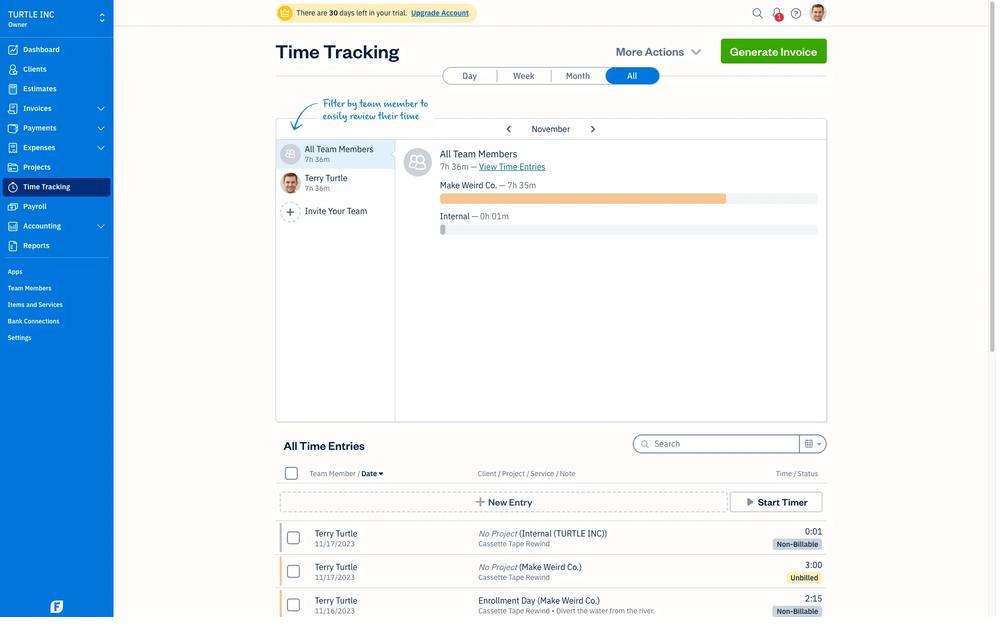 Task type: vqa. For each thing, say whether or not it's contained in the screenshot.
left Add
no



Task type: locate. For each thing, give the bounding box(es) containing it.
terry turtle 11/17/2023
[[315, 529, 357, 549], [315, 562, 357, 582]]

36m up terry turtle 7h 36m
[[315, 155, 330, 164]]

co. down "(turtle"
[[567, 562, 579, 572]]

2 non- from the top
[[777, 607, 793, 616]]

no for make weird co.
[[479, 562, 489, 572]]

— left view
[[471, 162, 477, 172]]

cassette
[[479, 539, 507, 549], [479, 573, 507, 582], [479, 606, 507, 616]]

non- inside 0:01 non-billable
[[777, 540, 793, 549]]

non- for 0:01
[[777, 540, 793, 549]]

member
[[384, 98, 418, 110]]

tracking
[[323, 39, 399, 63], [42, 182, 70, 191]]

tape up the enrollment
[[508, 573, 524, 582]]

1 vertical spatial co.
[[567, 562, 579, 572]]

cassette inside no project ( make weird co. ) cassette tape rewind
[[479, 573, 507, 582]]

1
[[777, 13, 781, 21]]

billable down 0:01
[[793, 540, 818, 549]]

36m inside all team members 7h 36m
[[315, 155, 330, 164]]

1 rewind from the top
[[526, 539, 550, 549]]

1 vertical spatial (
[[519, 562, 522, 572]]

time link
[[776, 469, 794, 478]]

co. up water
[[585, 596, 597, 606]]

2 chevron large down image from the top
[[96, 222, 106, 231]]

time down there
[[275, 39, 320, 63]]

36m inside all team members 7h 36m — view time entries
[[452, 162, 469, 172]]

settings link
[[3, 330, 110, 345]]

— left 0h
[[472, 211, 478, 221]]

2 tape from the top
[[508, 573, 524, 582]]

1 vertical spatial )
[[579, 562, 582, 572]]

team up terry turtle 7h 36m
[[316, 144, 337, 154]]

review
[[350, 110, 376, 122]]

0 vertical spatial no
[[479, 529, 489, 539]]

accounting link
[[3, 217, 110, 236]]

2 horizontal spatial )
[[605, 529, 607, 539]]

note link
[[560, 469, 575, 478]]

members up items and services at the left of the page
[[25, 284, 52, 292]]

1 vertical spatial no
[[479, 562, 489, 572]]

billable inside 2:15 non-billable
[[793, 607, 818, 616]]

weird down view
[[462, 180, 483, 190]]

timer
[[782, 496, 808, 508]]

3:00
[[805, 560, 822, 570]]

1 horizontal spatial co.
[[567, 562, 579, 572]]

1 vertical spatial non-
[[777, 607, 793, 616]]

3 tape from the top
[[508, 606, 524, 616]]

( down entry
[[519, 529, 522, 539]]

invite
[[305, 206, 326, 216]]

( down no project ( internal (turtle inc) ) cassette tape rewind
[[519, 562, 522, 572]]

money image
[[7, 202, 19, 212]]

chevron large down image
[[96, 105, 106, 113], [96, 222, 106, 231]]

1 vertical spatial cassette
[[479, 573, 507, 582]]

reports link
[[3, 237, 110, 255]]

0 vertical spatial (
[[519, 529, 522, 539]]

2 terry turtle 11/17/2023 from the top
[[315, 562, 357, 582]]

tape inside no project ( internal (turtle inc) ) cassette tape rewind
[[508, 539, 524, 549]]

0 horizontal spatial day
[[463, 71, 477, 81]]

apps link
[[3, 264, 110, 279]]

1 vertical spatial 11/17/2023
[[315, 573, 355, 582]]

make weird co. — 7h 35m
[[440, 180, 536, 190]]

tape for 2:15
[[508, 606, 524, 616]]

rewind left •
[[526, 606, 550, 616]]

entries up 35m
[[519, 162, 545, 172]]

11/16/2023
[[315, 606, 355, 616]]

tape down the enrollment
[[508, 606, 524, 616]]

no inside no project ( make weird co. ) cassette tape rewind
[[479, 562, 489, 572]]

3 / from the left
[[527, 469, 529, 478]]

) up water
[[597, 596, 600, 606]]

— inside all team members 7h 36m — view time entries
[[471, 162, 477, 172]]

internal
[[440, 211, 470, 221], [522, 529, 552, 539]]

time tracking down the 30
[[275, 39, 399, 63]]

/ right client
[[498, 469, 501, 478]]

1 vertical spatial chevron large down image
[[96, 222, 106, 231]]

timer image
[[7, 182, 19, 193]]

project inside no project ( internal (turtle inc) ) cassette tape rewind
[[491, 529, 517, 539]]

/ left service in the right of the page
[[527, 469, 529, 478]]

members for all team members 7h 36m
[[339, 144, 374, 154]]

owner
[[8, 21, 27, 28]]

clients link
[[3, 60, 110, 79]]

0 horizontal spatial entries
[[328, 438, 365, 452]]

3 rewind from the top
[[526, 606, 550, 616]]

2 the from the left
[[627, 606, 637, 616]]

team members
[[8, 284, 52, 292]]

search image
[[750, 5, 766, 21]]

start timer
[[758, 496, 808, 508]]

1 horizontal spatial time tracking
[[275, 39, 399, 63]]

36m left view
[[452, 162, 469, 172]]

( down no project ( make weird co. ) cassette tape rewind
[[537, 596, 540, 606]]

1 terry turtle 11/17/2023 from the top
[[315, 529, 357, 549]]

team
[[316, 144, 337, 154], [453, 148, 476, 160], [347, 206, 367, 216], [8, 284, 23, 292], [309, 469, 327, 478]]

freshbooks image
[[49, 601, 65, 613]]

2 cassette from the top
[[479, 573, 507, 582]]

) inside no project ( internal (turtle inc) ) cassette tape rewind
[[605, 529, 607, 539]]

team up make weird co. — 7h 35m
[[453, 148, 476, 160]]

3 cassette from the top
[[479, 606, 507, 616]]

there
[[297, 8, 315, 18]]

members up view
[[478, 148, 517, 160]]

1 horizontal spatial internal
[[522, 529, 552, 539]]

internal left "(turtle"
[[522, 529, 552, 539]]

tape
[[508, 539, 524, 549], [508, 573, 524, 582], [508, 606, 524, 616]]

divert
[[556, 606, 576, 616]]

1 billable from the top
[[793, 540, 818, 549]]

( inside no project ( internal (turtle inc) ) cassette tape rewind
[[519, 529, 522, 539]]

co. for day
[[585, 596, 597, 606]]

rewind
[[526, 539, 550, 549], [526, 573, 550, 582], [526, 606, 550, 616]]

service link
[[530, 469, 556, 478]]

7h left view
[[440, 162, 450, 172]]

( for 0:01
[[519, 529, 522, 539]]

0 vertical spatial co.
[[485, 180, 497, 190]]

all for all team members 7h 36m
[[305, 144, 315, 154]]

tape for 3:00
[[508, 573, 524, 582]]

1 vertical spatial time tracking
[[23, 182, 70, 191]]

0 horizontal spatial )
[[579, 562, 582, 572]]

time tracking down projects link
[[23, 182, 70, 191]]

0 vertical spatial —
[[471, 162, 477, 172]]

entries up member at the bottom of the page
[[328, 438, 365, 452]]

previous month image
[[503, 121, 516, 137]]

2 horizontal spatial co.
[[585, 596, 597, 606]]

no down plus image in the left bottom of the page
[[479, 529, 489, 539]]

november
[[532, 124, 570, 134]]

non- down unbilled
[[777, 607, 793, 616]]

chevrondown image
[[689, 44, 703, 58]]

no for internal (turtle inc)
[[479, 529, 489, 539]]

no inside no project ( internal (turtle inc) ) cassette tape rewind
[[479, 529, 489, 539]]

billable
[[793, 540, 818, 549], [793, 607, 818, 616]]

reports
[[23, 241, 50, 250]]

7h left 35m
[[508, 180, 517, 190]]

chevron large down image up 'payments' link
[[96, 105, 106, 113]]

2 chevron large down image from the top
[[96, 144, 106, 152]]

project for internal
[[491, 529, 517, 539]]

cassette up the enrollment
[[479, 573, 507, 582]]

week link
[[497, 68, 551, 84]]

2 billable from the top
[[793, 607, 818, 616]]

left
[[356, 8, 367, 18]]

0 vertical spatial billable
[[793, 540, 818, 549]]

1 horizontal spatial members
[[339, 144, 374, 154]]

1 11/17/2023 from the top
[[315, 539, 355, 549]]

tape inside enrollment day ( make weird co. ) cassette tape rewind • divert the water from the river.
[[508, 606, 524, 616]]

1 no from the top
[[479, 529, 489, 539]]

time
[[400, 110, 419, 122]]

weird inside no project ( make weird co. ) cassette tape rewind
[[544, 562, 565, 572]]

project right client
[[502, 469, 525, 478]]

bank connections link
[[3, 313, 110, 329]]

tracking down left
[[323, 39, 399, 63]]

1 tape from the top
[[508, 539, 524, 549]]

cassette inside enrollment day ( make weird co. ) cassette tape rewind • divert the water from the river.
[[479, 606, 507, 616]]

2:15 non-billable
[[777, 594, 822, 616]]

1 vertical spatial terry turtle 11/17/2023
[[315, 562, 357, 582]]

1 horizontal spatial tracking
[[323, 39, 399, 63]]

1 vertical spatial project
[[491, 529, 517, 539]]

week
[[513, 71, 534, 81]]

2 vertical spatial co.
[[585, 596, 597, 606]]

all link
[[605, 68, 659, 84]]

Search text field
[[655, 436, 799, 452]]

0 vertical spatial internal
[[440, 211, 470, 221]]

terry inside terry turtle 11/16/2023
[[315, 596, 334, 606]]

) inside enrollment day ( make weird co. ) cassette tape rewind • divert the water from the river.
[[597, 596, 600, 606]]

rewind inside enrollment day ( make weird co. ) cassette tape rewind • divert the water from the river.
[[526, 606, 550, 616]]

all team members 7h 36m
[[305, 144, 374, 164]]

weird up divert
[[562, 596, 584, 606]]

2 11/17/2023 from the top
[[315, 573, 355, 582]]

( inside no project ( make weird co. ) cassette tape rewind
[[519, 562, 522, 572]]

by
[[347, 98, 357, 110]]

client image
[[7, 65, 19, 75]]

clients
[[23, 65, 47, 74]]

chevron large down image up reports link
[[96, 222, 106, 231]]

—
[[471, 162, 477, 172], [499, 180, 506, 190], [472, 211, 478, 221]]

chevron large down image for payments
[[96, 124, 106, 133]]

chevron large down image
[[96, 124, 106, 133], [96, 144, 106, 152]]

0 vertical spatial time tracking
[[275, 39, 399, 63]]

35m
[[519, 180, 536, 190]]

2 vertical spatial (
[[537, 596, 540, 606]]

rewind down no project ( internal (turtle inc) ) cassette tape rewind
[[526, 573, 550, 582]]

1 vertical spatial tracking
[[42, 182, 70, 191]]

the left water
[[577, 606, 588, 616]]

project up the enrollment
[[491, 562, 517, 572]]

plus image
[[286, 207, 295, 217]]

1 chevron large down image from the top
[[96, 124, 106, 133]]

36m inside terry turtle 7h 36m
[[315, 184, 330, 193]]

all inside all team members 7h 36m
[[305, 144, 315, 154]]

0 horizontal spatial internal
[[440, 211, 470, 221]]

project inside no project ( make weird co. ) cassette tape rewind
[[491, 562, 517, 572]]

the right from
[[627, 606, 637, 616]]

) inside no project ( make weird co. ) cassette tape rewind
[[579, 562, 582, 572]]

generate invoice button
[[721, 39, 827, 63]]

cassette inside no project ( internal (turtle inc) ) cassette tape rewind
[[479, 539, 507, 549]]

1 horizontal spatial day
[[521, 596, 535, 606]]

0 horizontal spatial members
[[25, 284, 52, 292]]

cassette down the enrollment
[[479, 606, 507, 616]]

0 vertical spatial day
[[463, 71, 477, 81]]

/ left date
[[358, 469, 360, 478]]

make down no project ( internal (turtle inc) ) cassette tape rewind
[[522, 562, 542, 572]]

2 no from the top
[[479, 562, 489, 572]]

1 vertical spatial rewind
[[526, 573, 550, 582]]

1 / from the left
[[358, 469, 360, 478]]

turtle
[[326, 173, 347, 183], [336, 529, 357, 539], [336, 562, 357, 572], [336, 596, 357, 606]]

0 vertical spatial )
[[605, 529, 607, 539]]

0 horizontal spatial time tracking
[[23, 182, 70, 191]]

36m
[[315, 155, 330, 164], [452, 162, 469, 172], [315, 184, 330, 193]]

2 vertical spatial rewind
[[526, 606, 550, 616]]

all inside all team members 7h 36m — view time entries
[[440, 148, 451, 160]]

) for 3:00
[[579, 562, 582, 572]]

items
[[8, 301, 25, 309]]

chevron large down image for invoices
[[96, 105, 106, 113]]

2:15
[[805, 594, 822, 604]]

terry inside terry turtle 7h 36m
[[305, 173, 324, 183]]

7h up invite
[[305, 184, 313, 193]]

1 vertical spatial make
[[522, 562, 542, 572]]

0 vertical spatial terry turtle 11/17/2023
[[315, 529, 357, 549]]

) right "(turtle"
[[605, 529, 607, 539]]

upgrade account link
[[409, 8, 469, 18]]

1 chevron large down image from the top
[[96, 105, 106, 113]]

team down apps
[[8, 284, 23, 292]]

make inside no project ( make weird co. ) cassette tape rewind
[[522, 562, 542, 572]]

team right your on the top left of page
[[347, 206, 367, 216]]

11/17/2023 for internal
[[315, 539, 355, 549]]

terry turtle 7h 36m
[[305, 173, 347, 193]]

1 vertical spatial internal
[[522, 529, 552, 539]]

payroll link
[[3, 198, 110, 216]]

time tracking inside the 'main' element
[[23, 182, 70, 191]]

users image
[[285, 148, 296, 161]]

bank
[[8, 317, 22, 325]]

rewind inside no project ( make weird co. ) cassette tape rewind
[[526, 573, 550, 582]]

time up team member /
[[300, 438, 326, 452]]

project for make
[[491, 562, 517, 572]]

make up •
[[540, 596, 560, 606]]

project down new entry button
[[491, 529, 517, 539]]

invoice image
[[7, 104, 19, 114]]

co. inside enrollment day ( make weird co. ) cassette tape rewind • divert the water from the river.
[[585, 596, 597, 606]]

0 vertical spatial 11/17/2023
[[315, 539, 355, 549]]

2 / from the left
[[498, 469, 501, 478]]

no
[[479, 529, 489, 539], [479, 562, 489, 572]]

time right timer image
[[23, 182, 40, 191]]

all for all time entries
[[284, 438, 297, 452]]

1 horizontal spatial the
[[627, 606, 637, 616]]

invoices
[[23, 104, 52, 113]]

members inside all team members 7h 36m
[[339, 144, 374, 154]]

2 vertical spatial )
[[597, 596, 600, 606]]

36m up invite
[[315, 184, 330, 193]]

time right view
[[499, 162, 517, 172]]

inc
[[40, 9, 54, 20]]

1 vertical spatial tape
[[508, 573, 524, 582]]

weird inside enrollment day ( make weird co. ) cassette tape rewind • divert the water from the river.
[[562, 596, 584, 606]]

co. down view
[[485, 180, 497, 190]]

0 horizontal spatial tracking
[[42, 182, 70, 191]]

entries
[[519, 162, 545, 172], [328, 438, 365, 452]]

1 horizontal spatial entries
[[519, 162, 545, 172]]

members inside all team members 7h 36m — view time entries
[[478, 148, 517, 160]]

the
[[577, 606, 588, 616], [627, 606, 637, 616]]

1 non- from the top
[[777, 540, 793, 549]]

weird down no project ( internal (turtle inc) ) cassette tape rewind
[[544, 562, 565, 572]]

tape inside no project ( make weird co. ) cassette tape rewind
[[508, 573, 524, 582]]

make up internal — 0h 01m at the top of page
[[440, 180, 460, 190]]

7h right users image
[[305, 155, 313, 164]]

billable for 2:15
[[793, 607, 818, 616]]

new
[[488, 496, 507, 508]]

turtle inside terry turtle 11/16/2023
[[336, 596, 357, 606]]

0 vertical spatial cassette
[[479, 539, 507, 549]]

more actions
[[616, 44, 684, 58]]

2 vertical spatial tape
[[508, 606, 524, 616]]

2 vertical spatial project
[[491, 562, 517, 572]]

0 vertical spatial non-
[[777, 540, 793, 549]]

tracking inside the 'main' element
[[42, 182, 70, 191]]

day inside 'link'
[[463, 71, 477, 81]]

0 vertical spatial entries
[[519, 162, 545, 172]]

0 vertical spatial chevron large down image
[[96, 124, 106, 133]]

weird for project
[[544, 562, 565, 572]]

0 vertical spatial rewind
[[526, 539, 550, 549]]

( for 2:15
[[537, 596, 540, 606]]

1 vertical spatial chevron large down image
[[96, 144, 106, 152]]

/ left the note link
[[556, 469, 559, 478]]

2 horizontal spatial members
[[478, 148, 517, 160]]

rewind for 3:00
[[526, 573, 550, 582]]

generate
[[730, 44, 778, 58]]

chevron large down image up projects link
[[96, 144, 106, 152]]

0 vertical spatial tracking
[[323, 39, 399, 63]]

tracking down projects link
[[42, 182, 70, 191]]

no up the enrollment
[[479, 562, 489, 572]]

time inside the 'main' element
[[23, 182, 40, 191]]

co. inside no project ( make weird co. ) cassette tape rewind
[[567, 562, 579, 572]]

weird for day
[[562, 596, 584, 606]]

/ left status link
[[794, 469, 797, 478]]

2 vertical spatial cassette
[[479, 606, 507, 616]]

and
[[26, 301, 37, 309]]

1 button
[[769, 3, 785, 23]]

month
[[566, 71, 590, 81]]

no project ( make weird co. ) cassette tape rewind
[[479, 562, 582, 582]]

1 vertical spatial weird
[[544, 562, 565, 572]]

billable down 2:15
[[793, 607, 818, 616]]

1 cassette from the top
[[479, 539, 507, 549]]

rewind inside no project ( internal (turtle inc) ) cassette tape rewind
[[526, 539, 550, 549]]

— down view time entries button
[[499, 180, 506, 190]]

status link
[[798, 469, 818, 478]]

co.
[[485, 180, 497, 190], [567, 562, 579, 572], [585, 596, 597, 606]]

1 horizontal spatial )
[[597, 596, 600, 606]]

chevron large down image down invoices link
[[96, 124, 106, 133]]

( inside enrollment day ( make weird co. ) cassette tape rewind • divert the water from the river.
[[537, 596, 540, 606]]

all inside all link
[[627, 71, 637, 81]]

non- up 3:00 unbilled
[[777, 540, 793, 549]]

non- for 2:15
[[777, 607, 793, 616]]

0 horizontal spatial the
[[577, 606, 588, 616]]

members
[[339, 144, 374, 154], [478, 148, 517, 160], [25, 284, 52, 292]]

make inside enrollment day ( make weird co. ) cassette tape rewind • divert the water from the river.
[[540, 596, 560, 606]]

0 vertical spatial chevron large down image
[[96, 105, 106, 113]]

your
[[328, 206, 345, 216]]

inc)
[[588, 529, 605, 539]]

expenses
[[23, 143, 55, 152]]

1 vertical spatial day
[[521, 596, 535, 606]]

billable inside 0:01 non-billable
[[793, 540, 818, 549]]

internal left 0h
[[440, 211, 470, 221]]

all for all team members 7h 36m — view time entries
[[440, 148, 451, 160]]

0 vertical spatial tape
[[508, 539, 524, 549]]

rewind up no project ( make weird co. ) cassette tape rewind
[[526, 539, 550, 549]]

estimates
[[23, 84, 57, 93]]

client / project / service / note
[[478, 469, 575, 478]]

2 vertical spatial make
[[540, 596, 560, 606]]

2 vertical spatial weird
[[562, 596, 584, 606]]

tape up no project ( make weird co. ) cassette tape rewind
[[508, 539, 524, 549]]

turtle inside terry turtle 7h 36m
[[326, 173, 347, 183]]

cassette down new
[[479, 539, 507, 549]]

1 vertical spatial billable
[[793, 607, 818, 616]]

members down review
[[339, 144, 374, 154]]

caretdown image
[[816, 438, 821, 451]]

members inside the 'main' element
[[25, 284, 52, 292]]

cassette for 0:01
[[479, 539, 507, 549]]

non- inside 2:15 non-billable
[[777, 607, 793, 616]]

) down "(turtle"
[[579, 562, 582, 572]]

items and services
[[8, 301, 63, 309]]

2 rewind from the top
[[526, 573, 550, 582]]



Task type: describe. For each thing, give the bounding box(es) containing it.
estimates link
[[3, 80, 110, 99]]

no project ( internal (turtle inc) ) cassette tape rewind
[[479, 529, 607, 549]]

chart image
[[7, 221, 19, 232]]

team inside all team members 7h 36m
[[316, 144, 337, 154]]

terry turtle 11/16/2023
[[315, 596, 357, 616]]

internal inside no project ( internal (turtle inc) ) cassette tape rewind
[[522, 529, 552, 539]]

service
[[530, 469, 554, 478]]

easily
[[323, 110, 347, 122]]

) for 2:15
[[597, 596, 600, 606]]

terry for 3:00
[[315, 562, 334, 572]]

invoices link
[[3, 100, 110, 118]]

team
[[359, 98, 381, 110]]

7h inside all team members 7h 36m
[[305, 155, 313, 164]]

all for all
[[627, 71, 637, 81]]

team members link
[[3, 280, 110, 296]]

7h inside all team members 7h 36m — view time entries
[[440, 162, 450, 172]]

01m
[[492, 211, 509, 221]]

their
[[378, 110, 398, 122]]

team left member at the bottom of the page
[[309, 469, 327, 478]]

are
[[317, 8, 327, 18]]

2 vertical spatial —
[[472, 211, 478, 221]]

payments link
[[3, 119, 110, 138]]

team inside all team members 7h 36m — view time entries
[[453, 148, 476, 160]]

invite your team button
[[276, 198, 395, 227]]

status
[[798, 469, 818, 478]]

project image
[[7, 163, 19, 173]]

items and services link
[[3, 297, 110, 312]]

enrollment
[[479, 596, 519, 606]]

month link
[[551, 68, 605, 84]]

members for all team members 7h 36m — view time entries
[[478, 148, 517, 160]]

projects link
[[3, 158, 110, 177]]

time tracking link
[[3, 178, 110, 197]]

rewind for 0:01
[[526, 539, 550, 549]]

in
[[369, 8, 375, 18]]

payment image
[[7, 123, 19, 134]]

there are 30 days left in your trial. upgrade account
[[297, 8, 469, 18]]

36m for all team members 7h 36m
[[315, 155, 330, 164]]

turtle for 0:01
[[336, 529, 357, 539]]

terry turtle 11/17/2023 for internal (turtle inc)
[[315, 529, 357, 549]]

payments
[[23, 123, 57, 133]]

time inside all team members 7h 36m — view time entries
[[499, 162, 517, 172]]

expense image
[[7, 143, 19, 153]]

go to help image
[[788, 5, 804, 21]]

time left status link
[[776, 469, 792, 478]]

time / status
[[776, 469, 818, 478]]

turtle for 3:00
[[336, 562, 357, 572]]

more actions button
[[607, 39, 713, 63]]

date
[[361, 469, 377, 478]]

turtle inc owner
[[8, 9, 54, 28]]

( for 3:00
[[519, 562, 522, 572]]

invite your team
[[305, 206, 367, 216]]

) for 0:01
[[605, 529, 607, 539]]

caretdown image
[[379, 469, 383, 478]]

turtle
[[8, 9, 38, 20]]

cassette for 2:15
[[479, 606, 507, 616]]

calendar image
[[804, 438, 814, 450]]

chevron large down image for expenses
[[96, 144, 106, 152]]

connections
[[24, 317, 60, 325]]

filter
[[323, 98, 345, 110]]

trial.
[[393, 8, 407, 18]]

0 vertical spatial project
[[502, 469, 525, 478]]

0:01 non-billable
[[777, 526, 822, 549]]

more
[[616, 44, 643, 58]]

entries inside all team members 7h 36m — view time entries
[[519, 162, 545, 172]]

expenses link
[[3, 139, 110, 157]]

terry for 2:15
[[315, 596, 334, 606]]

crown image
[[279, 7, 290, 18]]

water
[[590, 606, 608, 616]]

to
[[420, 98, 428, 110]]

team inside the 'main' element
[[8, 284, 23, 292]]

all time entries
[[284, 438, 365, 452]]

your
[[376, 8, 391, 18]]

0 vertical spatial weird
[[462, 180, 483, 190]]

unbilled
[[791, 573, 818, 583]]

team inside button
[[347, 206, 367, 216]]

billable for 0:01
[[793, 540, 818, 549]]

member
[[329, 469, 356, 478]]

filter by team member to easily review their time
[[323, 98, 428, 122]]

play image
[[744, 497, 756, 507]]

tape for 0:01
[[508, 539, 524, 549]]

(turtle
[[554, 529, 586, 539]]

upgrade
[[411, 8, 440, 18]]

plus image
[[475, 497, 486, 507]]

account
[[441, 8, 469, 18]]

apps
[[8, 268, 22, 276]]

river.
[[639, 606, 655, 616]]

entry
[[509, 496, 532, 508]]

team member /
[[309, 469, 360, 478]]

turtle for 2:15
[[336, 596, 357, 606]]

date link
[[361, 469, 383, 478]]

actions
[[645, 44, 684, 58]]

11/17/2023 for make
[[315, 573, 355, 582]]

make for enrollment
[[540, 596, 560, 606]]

report image
[[7, 241, 19, 251]]

view
[[479, 162, 497, 172]]

0 horizontal spatial co.
[[485, 180, 497, 190]]

note
[[560, 469, 575, 478]]

•
[[552, 606, 555, 616]]

dashboard link
[[3, 41, 110, 59]]

rewind for 2:15
[[526, 606, 550, 616]]

co. for project
[[567, 562, 579, 572]]

cassette for 3:00
[[479, 573, 507, 582]]

main element
[[0, 0, 139, 617]]

terry for 0:01
[[315, 529, 334, 539]]

0:01
[[805, 526, 822, 537]]

payroll
[[23, 202, 47, 211]]

all team members 7h 36m — view time entries
[[440, 148, 545, 172]]

1 vertical spatial —
[[499, 180, 506, 190]]

1 the from the left
[[577, 606, 588, 616]]

chevron large down image for accounting
[[96, 222, 106, 231]]

day inside enrollment day ( make weird co. ) cassette tape rewind • divert the water from the river.
[[521, 596, 535, 606]]

dashboard image
[[7, 45, 19, 55]]

days
[[340, 8, 355, 18]]

new entry button
[[279, 492, 728, 513]]

accounting
[[23, 221, 61, 231]]

7h inside terry turtle 7h 36m
[[305, 184, 313, 193]]

client
[[478, 469, 497, 478]]

bank connections
[[8, 317, 60, 325]]

estimate image
[[7, 84, 19, 94]]

terry turtle 11/17/2023 for make weird co.
[[315, 562, 357, 582]]

4 / from the left
[[556, 469, 559, 478]]

0 vertical spatial make
[[440, 180, 460, 190]]

settings
[[8, 334, 31, 342]]

next month image
[[586, 121, 599, 137]]

36m for all team members 7h 36m — view time entries
[[452, 162, 469, 172]]

0h
[[480, 211, 490, 221]]

dashboard
[[23, 45, 60, 54]]

start
[[758, 496, 780, 508]]

1 vertical spatial entries
[[328, 438, 365, 452]]

make for no
[[522, 562, 542, 572]]

5 / from the left
[[794, 469, 797, 478]]

invoice
[[781, 44, 817, 58]]



